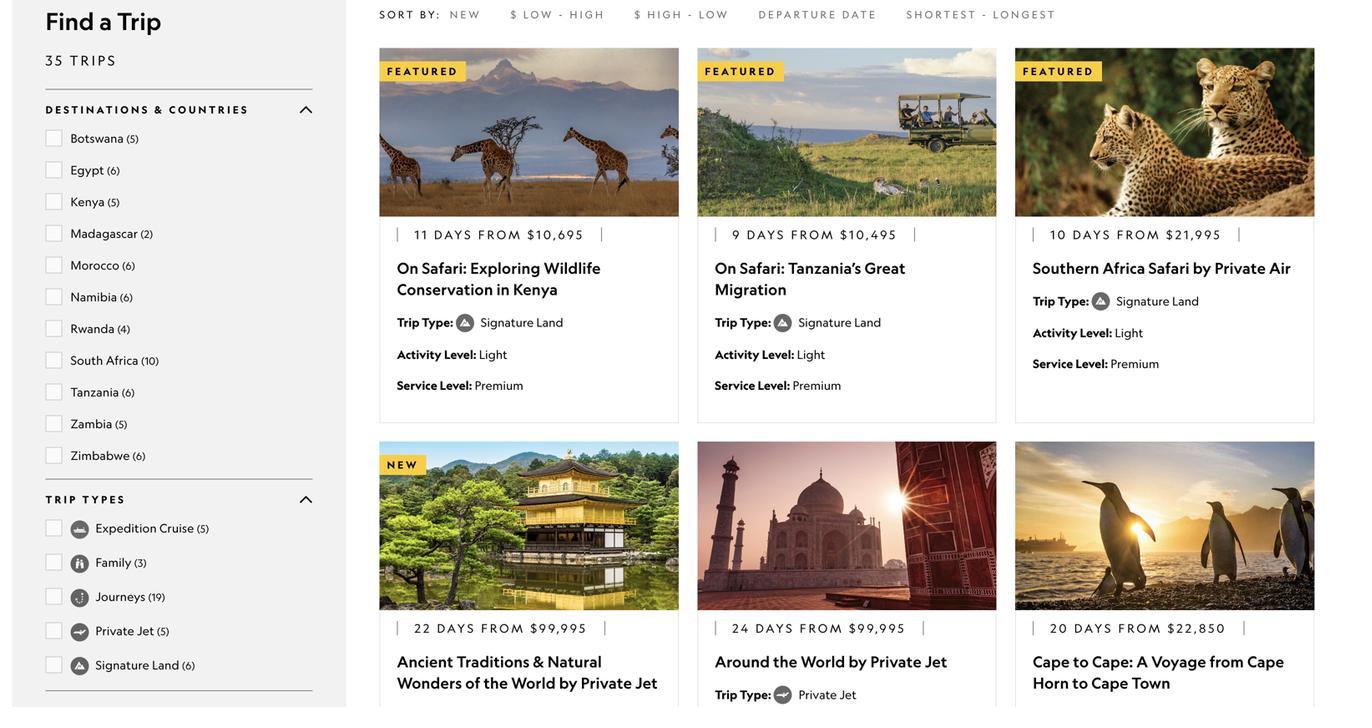 Task type: describe. For each thing, give the bounding box(es) containing it.
from for &
[[481, 621, 526, 635]]

air
[[1270, 259, 1291, 278]]

activity level: light for on safari: tanzania's great migration
[[715, 347, 826, 362]]

journeys
[[96, 590, 145, 604]]

conservation
[[397, 280, 493, 299]]

zimbabwe
[[71, 448, 130, 463]]

light for safari
[[1115, 326, 1144, 340]]

land for great
[[855, 315, 882, 330]]

type: for southern africa safari by private air
[[1058, 294, 1090, 309]]

around the world by private jet link
[[715, 651, 979, 673]]

activity for southern africa safari by private air
[[1033, 325, 1078, 340]]

premium for private
[[1111, 357, 1160, 371]]

safari
[[1149, 259, 1190, 278]]

south africa 10
[[71, 353, 155, 367]]

shortest - longest button
[[907, 2, 1057, 27]]

the inside "ancient traditions & natural wonders of the world by private jet"
[[484, 674, 508, 693]]

trip for on safari: exploring wildlife conservation in kenya
[[397, 315, 420, 330]]

tanzania
[[71, 385, 119, 399]]

low inside button
[[699, 8, 730, 20]]

sort by group
[[380, 2, 1315, 27]]

zambia 5
[[71, 417, 124, 431]]

& inside "ancient traditions & natural wonders of the world by private jet"
[[533, 653, 544, 671]]

rwanda 4
[[71, 322, 127, 336]]

10 days from $21,995
[[1051, 227, 1222, 242]]

featured
[[387, 65, 459, 78]]

botswana 5
[[71, 131, 135, 145]]

type: for around the world by private jet
[[740, 687, 771, 702]]

on safari: tanzania's great migration
[[715, 259, 906, 299]]

land for wildlife
[[537, 315, 564, 330]]

wonders
[[397, 674, 462, 693]]

premium for conservation
[[475, 378, 524, 392]]

$22,850
[[1168, 621, 1227, 635]]

signature land for exploring
[[481, 315, 564, 330]]

on safari: exploring wildlife conservation in kenya link
[[397, 257, 661, 300]]

destinations & countries image
[[299, 103, 313, 116]]

5 for botswana
[[130, 133, 135, 145]]

find a trip
[[46, 7, 161, 35]]

light for exploring
[[479, 347, 508, 361]]

in
[[497, 280, 510, 299]]

$ high - low
[[635, 8, 730, 20]]

9 days from $10,495
[[733, 227, 898, 242]]

journeys 19
[[96, 590, 162, 604]]

sort by : new
[[380, 8, 482, 20]]

destinations & countries
[[46, 104, 249, 116]]

types
[[82, 494, 126, 506]]

private inside southern africa safari by private air link
[[1215, 259, 1266, 278]]

service for southern africa safari by private air
[[1033, 356, 1074, 371]]

tanzania 6
[[71, 385, 131, 399]]

find
[[46, 7, 94, 35]]

cape to cape: a voyage from cape horn to cape town
[[1033, 653, 1285, 693]]

namibia 6
[[71, 290, 129, 304]]

private inside "ancient traditions & natural wonders of the world by private jet"
[[581, 674, 632, 693]]

private jet
[[799, 688, 857, 702]]

expedition
[[96, 521, 157, 535]]

0 vertical spatial the
[[773, 653, 798, 671]]

$21,995
[[1167, 227, 1222, 242]]

new button
[[450, 2, 482, 27]]

new
[[450, 8, 482, 20]]

town
[[1132, 674, 1171, 693]]

1 horizontal spatial world
[[801, 653, 846, 671]]

days for cape:
[[1075, 621, 1114, 635]]

trip for around the world by private jet
[[715, 687, 738, 702]]

a
[[1137, 653, 1148, 671]]

10 inside south africa 10
[[145, 355, 155, 367]]

11
[[415, 227, 429, 242]]

1 horizontal spatial cape
[[1092, 674, 1129, 693]]

longest
[[993, 8, 1057, 20]]

signature for exploring
[[481, 315, 534, 330]]

family 3
[[96, 555, 143, 570]]

natural
[[548, 653, 602, 671]]

on for on safari: exploring wildlife conservation in kenya
[[397, 259, 419, 278]]

35
[[46, 52, 64, 68]]

on safari: tanzania's great migration link
[[715, 257, 979, 300]]

22
[[415, 621, 432, 635]]

trip left types
[[46, 494, 78, 506]]

4
[[121, 323, 127, 335]]

trip types image
[[299, 493, 313, 507]]

the multi-tiered rokuon-ji zen buddhist temple amid a forest of trees on the water's edge in kyoto image
[[380, 442, 679, 610]]

by right safari
[[1193, 259, 1212, 278]]

trip for southern africa safari by private air
[[1033, 294, 1056, 309]]

by inside "ancient traditions & natural wonders of the world by private jet"
[[559, 674, 578, 693]]

$ for $ high - low
[[635, 8, 643, 20]]

shortest - longest
[[907, 8, 1057, 20]]

2 horizontal spatial cape
[[1248, 653, 1285, 671]]

wildlife
[[544, 259, 601, 278]]

tanzania's
[[788, 259, 862, 278]]

high inside '$ high - low' button
[[648, 8, 683, 20]]

low inside "button"
[[524, 8, 554, 20]]

5 inside expedition cruise 5
[[200, 523, 206, 535]]

horn
[[1033, 674, 1069, 693]]

$10,495
[[841, 227, 898, 242]]

activity level: light for southern africa safari by private air
[[1033, 325, 1144, 340]]

1 horizontal spatial 10
[[1051, 227, 1068, 242]]

$ low - high button
[[511, 2, 606, 27]]

of
[[465, 674, 480, 693]]

traditions
[[457, 653, 530, 671]]

egypt
[[71, 163, 104, 177]]

two leopards sitting next to each other in a jungle image
[[1016, 48, 1315, 217]]

0 horizontal spatial &
[[154, 104, 164, 116]]

20 days from $22,850
[[1051, 621, 1227, 635]]

service level: premium for safari
[[1033, 356, 1160, 371]]

11 days from $10,695
[[415, 227, 585, 242]]

sort
[[380, 8, 415, 20]]

service for on safari: tanzania's great migration
[[715, 378, 756, 393]]

departure
[[759, 8, 838, 20]]

0 vertical spatial to
[[1073, 653, 1089, 671]]

20
[[1051, 621, 1069, 635]]

:
[[437, 8, 442, 20]]

from inside cape to cape: a voyage from cape horn to cape town
[[1210, 653, 1244, 671]]

6 for zimbabwe
[[136, 450, 142, 462]]

shortest
[[907, 8, 978, 20]]

5 inside private jet 5
[[161, 625, 166, 638]]

$ for $ low - high
[[511, 8, 519, 20]]

6 inside signature land 6
[[186, 660, 192, 672]]

0 horizontal spatial kenya
[[71, 195, 105, 209]]

$10,695
[[528, 227, 585, 242]]

0 horizontal spatial cape
[[1033, 653, 1070, 671]]

signature land for safari
[[1117, 294, 1200, 308]]

egypt 6
[[71, 163, 116, 177]]

from for tanzania's
[[791, 227, 836, 242]]

light for tanzania's
[[797, 347, 826, 361]]

expedition cruise 5
[[96, 521, 206, 535]]

high inside $ low - high "button"
[[570, 8, 606, 20]]

ancient traditions & natural wonders of the world by private jet
[[397, 653, 658, 693]]

5 for zambia
[[119, 418, 124, 431]]

kenya inside the on safari: exploring wildlife conservation in kenya
[[513, 280, 558, 299]]

$99,995 for natural
[[531, 621, 588, 635]]

departure date
[[759, 8, 878, 20]]

1 vertical spatial to
[[1073, 674, 1089, 693]]

from for safari
[[1117, 227, 1162, 242]]

type: for on safari: tanzania's great migration
[[740, 315, 771, 330]]

a herd of giraffes on a grassy savannah near a mountain range image
[[380, 48, 679, 217]]

morocco 6
[[71, 258, 132, 272]]

6 for namibia
[[123, 291, 129, 304]]



Task type: locate. For each thing, give the bounding box(es) containing it.
35 trips
[[46, 52, 117, 68]]

trips
[[70, 52, 117, 68]]

6 for morocco
[[126, 260, 132, 272]]

trip types
[[46, 494, 126, 506]]

$ high - low button
[[635, 2, 730, 27]]

cruise
[[160, 521, 194, 535]]

safari: inside the on safari: exploring wildlife conservation in kenya
[[422, 259, 467, 278]]

activity level: light down migration
[[715, 347, 826, 362]]

1 horizontal spatial featured
[[1023, 65, 1095, 78]]

1 horizontal spatial light
[[797, 347, 826, 361]]

land down the on safari: exploring wildlife conservation in kenya link on the left top of the page
[[537, 315, 564, 330]]

5 right the zambia
[[119, 418, 124, 431]]

$ right the $ low - high at the left of the page
[[635, 8, 643, 20]]

date
[[843, 8, 878, 20]]

2 horizontal spatial signature land
[[1117, 294, 1200, 308]]

- for high
[[688, 8, 694, 20]]

from for world
[[800, 621, 844, 635]]

$99,995 up around the world by private jet link at the right of page
[[849, 621, 907, 635]]

1 horizontal spatial the
[[773, 653, 798, 671]]

type: down migration
[[740, 315, 771, 330]]

southern
[[1033, 259, 1100, 278]]

10 right south
[[145, 355, 155, 367]]

2 safari: from the left
[[740, 259, 785, 278]]

5 inside zambia 5
[[119, 418, 124, 431]]

10 up the southern
[[1051, 227, 1068, 242]]

$ right new in the top left of the page
[[511, 8, 519, 20]]

- inside button
[[982, 8, 989, 20]]

a colony of penguins along the shoreline of a beach at sunset image
[[1016, 442, 1315, 610]]

safari: for tanzania's
[[740, 259, 785, 278]]

signature for safari
[[1117, 294, 1170, 308]]

signature down on safari: tanzania's great migration
[[799, 315, 852, 330]]

on inside on safari: tanzania's great migration
[[715, 259, 737, 278]]

1 horizontal spatial low
[[699, 8, 730, 20]]

$ inside "button"
[[511, 8, 519, 20]]

from for cape:
[[1119, 621, 1163, 635]]

the down the "traditions"
[[484, 674, 508, 693]]

activity level: light down conservation
[[397, 347, 508, 362]]

0 horizontal spatial africa
[[106, 353, 139, 367]]

0 horizontal spatial featured
[[705, 65, 777, 78]]

activity down conservation
[[397, 347, 442, 362]]

5 right the cruise
[[200, 523, 206, 535]]

- for low
[[559, 8, 565, 20]]

0 vertical spatial world
[[801, 653, 846, 671]]

1 horizontal spatial high
[[648, 8, 683, 20]]

$
[[511, 8, 519, 20], [635, 8, 643, 20]]

light down on safari: tanzania's great migration
[[797, 347, 826, 361]]

madagascar
[[71, 226, 138, 240]]

on up migration
[[715, 259, 737, 278]]

1 high from the left
[[570, 8, 606, 20]]

from up exploring
[[478, 227, 523, 242]]

to left cape:
[[1073, 653, 1089, 671]]

0 horizontal spatial safari:
[[422, 259, 467, 278]]

to right "horn"
[[1073, 674, 1089, 693]]

rwanda
[[71, 322, 115, 336]]

6 for tanzania
[[125, 387, 131, 399]]

0 horizontal spatial $99,995
[[531, 621, 588, 635]]

5 down destinations & countries
[[130, 133, 135, 145]]

days for exploring
[[434, 227, 473, 242]]

2 horizontal spatial service level: premium
[[1033, 356, 1160, 371]]

from up tanzania's
[[791, 227, 836, 242]]

the
[[773, 653, 798, 671], [484, 674, 508, 693]]

$99,995 up natural
[[531, 621, 588, 635]]

trip type: for on safari: tanzania's great migration
[[715, 315, 774, 330]]

2 low from the left
[[699, 8, 730, 20]]

trip right a
[[117, 7, 161, 35]]

2
[[144, 228, 150, 240]]

0 horizontal spatial activity level: light
[[397, 347, 508, 362]]

light down southern africa safari by private air
[[1115, 326, 1144, 340]]

1 vertical spatial 10
[[145, 355, 155, 367]]

35 trips status
[[46, 50, 313, 71]]

land down safari
[[1173, 294, 1200, 308]]

signature for tanzania's
[[799, 315, 852, 330]]

1 vertical spatial the
[[484, 674, 508, 693]]

south
[[71, 353, 103, 367]]

from for exploring
[[478, 227, 523, 242]]

2 horizontal spatial activity level: light
[[1033, 325, 1144, 340]]

signature land down on safari: tanzania's great migration link on the top
[[799, 315, 882, 330]]

trip type: for on safari: exploring wildlife conservation in kenya
[[397, 315, 456, 330]]

migration
[[715, 280, 787, 299]]

from up southern africa safari by private air
[[1117, 227, 1162, 242]]

countries
[[169, 104, 249, 116]]

$99,995
[[531, 621, 588, 635], [849, 621, 907, 635]]

0 horizontal spatial the
[[484, 674, 508, 693]]

& left natural
[[533, 653, 544, 671]]

days
[[434, 227, 473, 242], [747, 227, 786, 242], [1073, 227, 1112, 242], [437, 621, 476, 635], [756, 621, 795, 635], [1075, 621, 1114, 635]]

5 down 19
[[161, 625, 166, 638]]

2 horizontal spatial light
[[1115, 326, 1144, 340]]

signature down southern africa safari by private air
[[1117, 294, 1170, 308]]

3
[[138, 557, 143, 569]]

from down $22,850 in the right bottom of the page
[[1210, 653, 1244, 671]]

1 horizontal spatial $
[[635, 8, 643, 20]]

2 high from the left
[[648, 8, 683, 20]]

premium for migration
[[793, 378, 842, 392]]

activity for on safari: exploring wildlife conservation in kenya
[[397, 347, 442, 362]]

1 horizontal spatial premium
[[793, 378, 842, 392]]

departure date button
[[759, 2, 878, 27]]

6 inside "egypt 6"
[[111, 164, 116, 177]]

2 horizontal spatial -
[[982, 8, 989, 20]]

great
[[865, 259, 906, 278]]

by right sort
[[420, 8, 437, 20]]

2 featured from the left
[[1023, 65, 1095, 78]]

1 vertical spatial world
[[511, 674, 556, 693]]

0 horizontal spatial world
[[511, 674, 556, 693]]

signature land down in
[[481, 315, 564, 330]]

light
[[1115, 326, 1144, 340], [479, 347, 508, 361], [797, 347, 826, 361]]

new trip available element
[[380, 455, 426, 475]]

signature land for tanzania's
[[799, 315, 882, 330]]

0 horizontal spatial $
[[511, 8, 519, 20]]

1 horizontal spatial $99,995
[[849, 621, 907, 635]]

24 days from $99,995
[[733, 621, 907, 635]]

land down private jet 5
[[152, 658, 179, 672]]

safari: inside on safari: tanzania's great migration
[[740, 259, 785, 278]]

trip down conservation
[[397, 315, 420, 330]]

1 vertical spatial africa
[[106, 353, 139, 367]]

trip for on safari: tanzania's great migration
[[715, 315, 738, 330]]

signature land 6
[[96, 658, 192, 672]]

$ low - high
[[511, 8, 606, 20]]

the right around
[[773, 653, 798, 671]]

botswana
[[71, 131, 124, 145]]

type: down conservation
[[422, 315, 453, 330]]

world
[[801, 653, 846, 671], [511, 674, 556, 693]]

1 horizontal spatial &
[[533, 653, 544, 671]]

from
[[478, 227, 523, 242], [791, 227, 836, 242], [1117, 227, 1162, 242], [481, 621, 526, 635], [800, 621, 844, 635], [1119, 621, 1163, 635], [1210, 653, 1244, 671]]

0 vertical spatial kenya
[[71, 195, 105, 209]]

type: down the southern
[[1058, 294, 1090, 309]]

africa for south
[[106, 353, 139, 367]]

6 inside namibia 6
[[123, 291, 129, 304]]

1 horizontal spatial on
[[715, 259, 737, 278]]

0 vertical spatial &
[[154, 104, 164, 116]]

6 for egypt
[[111, 164, 116, 177]]

2 on from the left
[[715, 259, 737, 278]]

signature down private jet 5
[[96, 658, 149, 672]]

by down natural
[[559, 674, 578, 693]]

3 - from the left
[[982, 8, 989, 20]]

africa down the 4 at top
[[106, 353, 139, 367]]

southern africa safari by private air
[[1033, 259, 1291, 278]]

new
[[387, 459, 419, 472]]

high
[[570, 8, 606, 20], [648, 8, 683, 20]]

1 horizontal spatial africa
[[1103, 259, 1146, 278]]

days for &
[[437, 621, 476, 635]]

by up private jet
[[849, 653, 867, 671]]

activity level: light down the southern
[[1033, 325, 1144, 340]]

zimbabwe 6
[[71, 448, 142, 463]]

kenya down egypt
[[71, 195, 105, 209]]

trip type: down conservation
[[397, 315, 456, 330]]

featured down departure
[[705, 65, 777, 78]]

1 on from the left
[[397, 259, 419, 278]]

featured for southern
[[1023, 65, 1095, 78]]

world inside "ancient traditions & natural wonders of the world by private jet"
[[511, 674, 556, 693]]

2 horizontal spatial service
[[1033, 356, 1074, 371]]

1 horizontal spatial -
[[688, 8, 694, 20]]

trip type:
[[1033, 294, 1092, 309], [397, 315, 456, 330], [715, 315, 774, 330], [715, 687, 774, 702]]

days for world
[[756, 621, 795, 635]]

destinations
[[46, 104, 150, 116]]

on inside the on safari: exploring wildlife conservation in kenya
[[397, 259, 419, 278]]

trip type: down around
[[715, 687, 774, 702]]

morocco
[[71, 258, 120, 272]]

ancient
[[397, 653, 454, 671]]

jet inside "ancient traditions & natural wonders of the world by private jet"
[[636, 674, 658, 693]]

trip type: for southern africa safari by private air
[[1033, 294, 1092, 309]]

on for on safari: tanzania's great migration
[[715, 259, 737, 278]]

a
[[99, 7, 112, 35]]

type: down around
[[740, 687, 771, 702]]

from up around the world by private jet
[[800, 621, 844, 635]]

land
[[1173, 294, 1200, 308], [537, 315, 564, 330], [855, 315, 882, 330], [152, 658, 179, 672]]

1 horizontal spatial activity
[[715, 347, 760, 362]]

africa
[[1103, 259, 1146, 278], [106, 353, 139, 367]]

6 inside zimbabwe 6
[[136, 450, 142, 462]]

1 horizontal spatial safari:
[[740, 259, 785, 278]]

6
[[111, 164, 116, 177], [126, 260, 132, 272], [123, 291, 129, 304], [125, 387, 131, 399], [136, 450, 142, 462], [186, 660, 192, 672]]

trip type: down the southern
[[1033, 294, 1092, 309]]

5 inside botswana 5
[[130, 133, 135, 145]]

service level: premium for tanzania's
[[715, 378, 842, 393]]

19
[[152, 591, 162, 603]]

activity down the southern
[[1033, 325, 1078, 340]]

2 $99,995 from the left
[[849, 621, 907, 635]]

1 vertical spatial &
[[533, 653, 544, 671]]

trip down the southern
[[1033, 294, 1056, 309]]

0 horizontal spatial activity
[[397, 347, 442, 362]]

private jet 5
[[96, 624, 166, 638]]

days right the "22"
[[437, 621, 476, 635]]

0 vertical spatial africa
[[1103, 259, 1146, 278]]

1 featured from the left
[[705, 65, 777, 78]]

days right 20
[[1075, 621, 1114, 635]]

5
[[130, 133, 135, 145], [111, 196, 116, 208], [119, 418, 124, 431], [200, 523, 206, 535], [161, 625, 166, 638]]

madagascar 2
[[71, 226, 150, 240]]

6 inside morocco 6
[[126, 260, 132, 272]]

on safari: exploring wildlife conservation in kenya
[[397, 259, 601, 299]]

featured for on
[[705, 65, 777, 78]]

type: for on safari: exploring wildlife conservation in kenya
[[422, 315, 453, 330]]

0 horizontal spatial light
[[479, 347, 508, 361]]

1 horizontal spatial kenya
[[513, 280, 558, 299]]

on down 11
[[397, 259, 419, 278]]

africa down the 10 days from $21,995
[[1103, 259, 1146, 278]]

& left "countries"
[[154, 104, 164, 116]]

10
[[1051, 227, 1068, 242], [145, 355, 155, 367]]

to
[[1073, 653, 1089, 671], [1073, 674, 1089, 693]]

days right 24
[[756, 621, 795, 635]]

cape:
[[1093, 653, 1134, 671]]

zambia
[[71, 417, 112, 431]]

signature down in
[[481, 315, 534, 330]]

0 horizontal spatial service level: premium
[[397, 378, 524, 393]]

6 inside tanzania 6
[[125, 387, 131, 399]]

service for on safari: exploring wildlife conservation in kenya
[[397, 378, 437, 393]]

- inside button
[[688, 8, 694, 20]]

days right 9
[[747, 227, 786, 242]]

service level: premium for exploring
[[397, 378, 524, 393]]

activity down migration
[[715, 347, 760, 362]]

featured down longest
[[1023, 65, 1095, 78]]

days for safari
[[1073, 227, 1112, 242]]

2 $ from the left
[[635, 8, 643, 20]]

safari: for exploring
[[422, 259, 467, 278]]

24
[[733, 621, 751, 635]]

5 inside kenya 5
[[111, 196, 116, 208]]

0 horizontal spatial low
[[524, 8, 554, 20]]

5 up madagascar 2
[[111, 196, 116, 208]]

0 horizontal spatial service
[[397, 378, 437, 393]]

family
[[96, 555, 132, 570]]

1 safari: from the left
[[422, 259, 467, 278]]

trip type: down migration
[[715, 315, 774, 330]]

world up private jet
[[801, 653, 846, 671]]

private inside around the world by private jet link
[[871, 653, 922, 671]]

from up the "traditions"
[[481, 621, 526, 635]]

$99,995 for by
[[849, 621, 907, 635]]

kenya 5
[[71, 195, 116, 209]]

kenya right in
[[513, 280, 558, 299]]

featured trip available element
[[380, 62, 466, 82]]

travelers mill around the grounds of the taj mahal as the sun sets image
[[698, 442, 997, 610]]

africa for southern
[[1103, 259, 1146, 278]]

days for tanzania's
[[747, 227, 786, 242]]

0 horizontal spatial high
[[570, 8, 606, 20]]

2 horizontal spatial premium
[[1111, 357, 1160, 371]]

1 - from the left
[[559, 8, 565, 20]]

light down in
[[479, 347, 508, 361]]

by
[[420, 8, 437, 20], [1193, 259, 1212, 278], [849, 653, 867, 671], [559, 674, 578, 693]]

0 horizontal spatial on
[[397, 259, 419, 278]]

days right 11
[[434, 227, 473, 242]]

trip down migration
[[715, 315, 738, 330]]

1 vertical spatial kenya
[[513, 280, 558, 299]]

activity level: light for on safari: exploring wildlife conservation in kenya
[[397, 347, 508, 362]]

1 horizontal spatial service level: premium
[[715, 378, 842, 393]]

days up the southern
[[1073, 227, 1112, 242]]

0 vertical spatial 10
[[1051, 227, 1068, 242]]

1 horizontal spatial service
[[715, 378, 756, 393]]

private
[[1215, 259, 1266, 278], [96, 624, 134, 638], [871, 653, 922, 671], [581, 674, 632, 693], [799, 688, 837, 702]]

5 for kenya
[[111, 196, 116, 208]]

2 horizontal spatial activity
[[1033, 325, 1078, 340]]

0 horizontal spatial signature land
[[481, 315, 564, 330]]

trip
[[117, 7, 161, 35], [1033, 294, 1056, 309], [397, 315, 420, 330], [715, 315, 738, 330], [46, 494, 78, 506], [715, 687, 738, 702]]

service level: premium
[[1033, 356, 1160, 371], [397, 378, 524, 393], [715, 378, 842, 393]]

1 low from the left
[[524, 8, 554, 20]]

four travelers in a safari vehicle observe 3 cheetahs lounging in tall grass on an african savanna image
[[698, 48, 997, 217]]

1 $ from the left
[[511, 8, 519, 20]]

land for by
[[1173, 294, 1200, 308]]

-
[[559, 8, 565, 20], [688, 8, 694, 20], [982, 8, 989, 20]]

ancient traditions & natural wonders of the world by private jet link
[[397, 651, 661, 694]]

1 horizontal spatial activity level: light
[[715, 347, 826, 362]]

safari: up migration
[[740, 259, 785, 278]]

land down on safari: tanzania's great migration link on the top
[[855, 315, 882, 330]]

activity for on safari: tanzania's great migration
[[715, 347, 760, 362]]

from up a at the bottom right
[[1119, 621, 1163, 635]]

trip type: for around the world by private jet
[[715, 687, 774, 702]]

$ inside button
[[635, 8, 643, 20]]

jet
[[137, 624, 154, 638], [925, 653, 948, 671], [636, 674, 658, 693], [840, 688, 857, 702]]

world down the "traditions"
[[511, 674, 556, 693]]

cape to cape: a voyage from cape horn to cape town link
[[1033, 651, 1297, 694]]

safari: up conservation
[[422, 259, 467, 278]]

trip down around
[[715, 687, 738, 702]]

0 horizontal spatial 10
[[145, 355, 155, 367]]

1 $99,995 from the left
[[531, 621, 588, 635]]

- inside "button"
[[559, 8, 565, 20]]

9
[[733, 227, 742, 242]]

0 horizontal spatial -
[[559, 8, 565, 20]]

by inside group
[[420, 8, 437, 20]]

signature land down southern africa safari by private air
[[1117, 294, 1200, 308]]

22 days from $99,995
[[415, 621, 588, 635]]

cape
[[1033, 653, 1070, 671], [1248, 653, 1285, 671], [1092, 674, 1129, 693]]

2 - from the left
[[688, 8, 694, 20]]

southern africa safari by private air link
[[1033, 257, 1297, 279]]

0 horizontal spatial premium
[[475, 378, 524, 392]]

1 horizontal spatial signature land
[[799, 315, 882, 330]]

voyage
[[1152, 653, 1207, 671]]



Task type: vqa. For each thing, say whether or not it's contained in the screenshot.
Belize "4"
no



